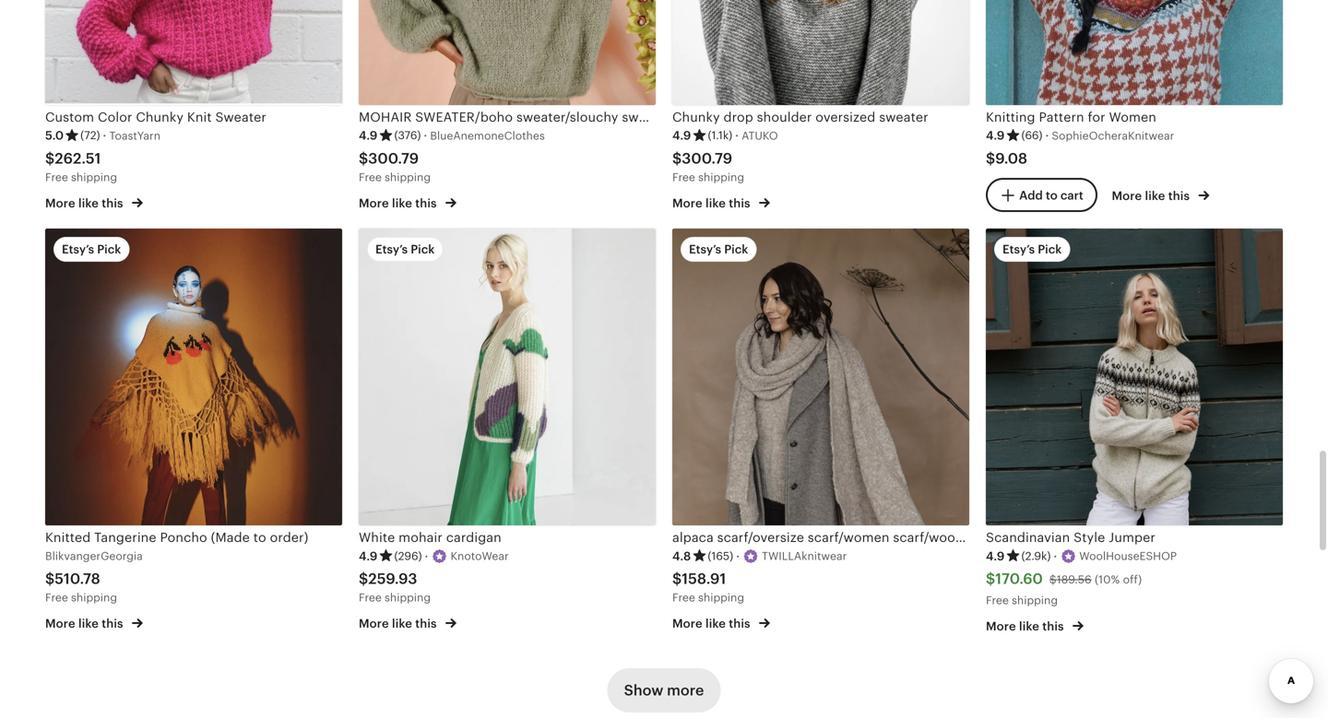 Task type: locate. For each thing, give the bounding box(es) containing it.
$ 259.93 free shipping
[[359, 571, 431, 605]]

pattern
[[1040, 110, 1085, 124]]

free down 510.78 in the bottom left of the page
[[45, 592, 68, 604]]

1 horizontal spatial to
[[1046, 189, 1058, 202]]

$
[[45, 150, 55, 167], [359, 150, 369, 167], [673, 150, 682, 167], [987, 150, 996, 167], [45, 571, 55, 588], [359, 571, 369, 588], [673, 571, 682, 588], [987, 571, 996, 588], [1050, 574, 1057, 586]]

$ inside knitted tangerine poncho (made to order) blikvangergeorgia $ 510.78 free shipping
[[45, 571, 55, 588]]

shipping for (376)
[[385, 171, 431, 184]]

4.9 down mohair on the left top of the page
[[359, 129, 378, 143]]

4.9 for scandinavian
[[987, 550, 1005, 564]]

to inside button
[[1046, 189, 1058, 202]]

more down $ 262.51 free shipping in the top left of the page
[[45, 196, 75, 210]]

300.79 for mohair
[[369, 150, 419, 167]]

off)
[[1124, 574, 1143, 586]]

more like this for white mohair cardigan
[[359, 617, 440, 631]]

1 300.79 from the left
[[369, 150, 419, 167]]

more like this for custom color chunky knit sweater
[[45, 196, 126, 210]]

sweater right oversized
[[880, 110, 929, 124]]

chunky
[[136, 110, 184, 124], [673, 110, 721, 124]]

scandinavian style jumper
[[987, 531, 1156, 545]]

$ down scandinavian
[[987, 571, 996, 588]]

more like this down $ 262.51 free shipping in the top left of the page
[[45, 196, 126, 210]]

to left cart
[[1046, 189, 1058, 202]]

chunky up (1.1k)
[[673, 110, 721, 124]]

this down "sophieocheraknitwear"
[[1169, 189, 1191, 203]]

more like this link down $ 259.93 free shipping
[[359, 614, 457, 633]]

this down · atuko
[[729, 196, 751, 210]]

shipping
[[71, 171, 117, 184], [385, 171, 431, 184], [699, 171, 745, 184], [71, 592, 117, 604], [385, 592, 431, 605], [699, 592, 745, 605], [1012, 595, 1059, 607]]

$ down white
[[359, 571, 369, 588]]

more like this for chunky drop shoulder oversized sweater
[[673, 196, 754, 210]]

oversized
[[816, 110, 876, 124]]

free down 259.93
[[359, 592, 382, 605]]

4.9 for white
[[359, 550, 378, 564]]

2 300.79 from the left
[[682, 150, 733, 167]]

like down 170.60
[[1020, 620, 1040, 634]]

scandinavian
[[987, 531, 1071, 545]]

9.08
[[996, 150, 1028, 167]]

pick
[[97, 243, 121, 257], [411, 243, 435, 257], [725, 243, 749, 257], [1038, 243, 1063, 257]]

5.0
[[45, 129, 64, 143]]

more down mohair on the left top of the page
[[359, 196, 389, 210]]

300.79 down '(376)' at the top left
[[369, 150, 419, 167]]

knitting
[[987, 110, 1036, 124]]

· right (296)
[[425, 550, 429, 564]]

shipping for (165)
[[699, 592, 745, 605]]

shipping inside knitted tangerine poncho (made to order) blikvangergeorgia $ 510.78 free shipping
[[71, 592, 117, 604]]

like down '(376)' at the top left
[[392, 196, 413, 210]]

$ down 4.8
[[673, 571, 682, 588]]

$ 300.79 free shipping down '(376)' at the top left
[[359, 150, 431, 184]]

etsy's pick for 158.91
[[689, 243, 749, 257]]

0 vertical spatial to
[[1046, 189, 1058, 202]]

free down 170.60
[[987, 595, 1010, 607]]

more like this down (1.1k)
[[673, 196, 754, 210]]

like down $ 259.93 free shipping
[[392, 617, 413, 631]]

0 horizontal spatial 300.79
[[369, 150, 419, 167]]

more for chunky drop shoulder oversized sweater
[[673, 196, 703, 210]]

show more
[[624, 683, 705, 700]]

more like this down 170.60
[[987, 620, 1068, 634]]

this down '(376)' at the top left
[[416, 196, 437, 210]]

sweater right sweater/wool
[[849, 110, 898, 124]]

like for knitted tangerine poncho (made to order)
[[78, 617, 99, 631]]

tangerine
[[94, 531, 157, 545]]

more for scandinavian style jumper
[[987, 620, 1017, 634]]

blikvangergeorgia
[[45, 550, 143, 563]]

2 $ 300.79 free shipping from the left
[[673, 150, 745, 184]]

more like this link down "sophieocheraknitwear"
[[1113, 185, 1210, 204]]

more like this link for knitted tangerine poncho (made to order)
[[45, 614, 143, 633]]

sweater/scandinavian
[[622, 110, 758, 124]]

1 $ 300.79 free shipping from the left
[[359, 150, 431, 184]]

like for mohair sweater/boho sweater/slouchy sweater/scandinavian sweater/wool sweater
[[392, 196, 413, 210]]

$ for (72)
[[45, 150, 55, 167]]

300.79
[[369, 150, 419, 167], [682, 150, 733, 167]]

1 horizontal spatial $ 300.79 free shipping
[[673, 150, 745, 184]]

more down sweater/scandinavian
[[673, 196, 703, 210]]

more like this link down $ 170.60 $ 189.56 (10% off) free shipping
[[987, 617, 1084, 636]]

this for custom color chunky knit sweater
[[102, 196, 123, 210]]

1 vertical spatial to
[[254, 531, 267, 545]]

free down 158.91
[[673, 592, 696, 605]]

3 etsy's pick from the left
[[689, 243, 749, 257]]

0 horizontal spatial to
[[254, 531, 267, 545]]

(made
[[211, 531, 250, 545]]

chunky up toastyarn
[[136, 110, 184, 124]]

like for chunky drop shoulder oversized sweater
[[706, 196, 726, 210]]

more like this
[[1113, 189, 1194, 203], [45, 196, 126, 210], [359, 196, 440, 210], [673, 196, 754, 210], [45, 617, 126, 631], [359, 617, 440, 631], [673, 617, 754, 631], [987, 620, 1068, 634]]

free inside knitted tangerine poncho (made to order) blikvangergeorgia $ 510.78 free shipping
[[45, 592, 68, 604]]

more like this for knitted tangerine poncho (made to order)
[[45, 617, 126, 631]]

mohair
[[359, 110, 412, 124]]

$ for (1.1k)
[[673, 150, 682, 167]]

alpaca scarf/oversize scarf/women scarf/wool scarf/large scarf/blanket scarf wrap/beige scarf/gift for her image
[[673, 229, 970, 526]]

free inside $ 158.91 free shipping
[[673, 592, 696, 605]]

more
[[667, 683, 705, 700]]

to left order)
[[254, 531, 267, 545]]

4 pick from the left
[[1038, 243, 1063, 257]]

more like this for scandinavian style jumper
[[987, 620, 1068, 634]]

shipping inside $ 259.93 free shipping
[[385, 592, 431, 605]]

free inside $ 259.93 free shipping
[[359, 592, 382, 605]]

cardigan
[[446, 531, 502, 545]]

show
[[624, 683, 664, 700]]

·
[[103, 129, 107, 143], [424, 129, 428, 143], [736, 129, 739, 143], [1046, 129, 1050, 143], [425, 550, 429, 564], [737, 550, 740, 564], [1054, 550, 1058, 564]]

170.60
[[996, 571, 1044, 588]]

etsy's pick
[[62, 243, 121, 257], [376, 243, 435, 257], [689, 243, 749, 257], [1003, 243, 1063, 257]]

259.93
[[369, 571, 418, 588]]

(66)
[[1022, 129, 1043, 142]]

free
[[45, 171, 68, 184], [359, 171, 382, 184], [673, 171, 696, 184], [45, 592, 68, 604], [359, 592, 382, 605], [673, 592, 696, 605], [987, 595, 1010, 607]]

more like this link down '(376)' at the top left
[[359, 193, 457, 212]]

1 pick from the left
[[97, 243, 121, 257]]

3 pick from the left
[[725, 243, 749, 257]]

2 etsy's from the left
[[376, 243, 408, 257]]

poncho
[[160, 531, 207, 545]]

$ down the knitted
[[45, 571, 55, 588]]

blueanemoneclothes
[[430, 129, 545, 142]]

$ down mohair on the left top of the page
[[359, 150, 369, 167]]

this down $ 170.60 $ 189.56 (10% off) free shipping
[[1043, 620, 1065, 634]]

to
[[1046, 189, 1058, 202], [254, 531, 267, 545]]

· blueanemoneclothes
[[424, 129, 545, 143]]

more like this link for chunky drop shoulder oversized sweater
[[673, 193, 771, 212]]

$ down sweater/scandinavian
[[673, 150, 682, 167]]

etsy's
[[62, 243, 94, 257], [376, 243, 408, 257], [689, 243, 722, 257], [1003, 243, 1036, 257]]

4.9
[[359, 129, 378, 143], [673, 129, 692, 143], [987, 129, 1005, 143], [359, 550, 378, 564], [987, 550, 1005, 564]]

white
[[359, 531, 395, 545]]

etsy's pick for 259.93
[[376, 243, 435, 257]]

like down $ 262.51 free shipping in the top left of the page
[[78, 196, 99, 210]]

· right '(376)' at the top left
[[424, 129, 428, 143]]

1 etsy's from the left
[[62, 243, 94, 257]]

1 horizontal spatial chunky
[[673, 110, 721, 124]]

more down 170.60
[[987, 620, 1017, 634]]

sweater
[[849, 110, 898, 124], [880, 110, 929, 124]]

this down $ 259.93 free shipping
[[416, 617, 437, 631]]

$ inside $ 262.51 free shipping
[[45, 150, 55, 167]]

shipping down '(376)' at the top left
[[385, 171, 431, 184]]

0 horizontal spatial $ 300.79 free shipping
[[359, 150, 431, 184]]

3 etsy's from the left
[[689, 243, 722, 257]]

$ inside $ 158.91 free shipping
[[673, 571, 682, 588]]

more like this link down 510.78 in the bottom left of the page
[[45, 614, 143, 633]]

this for chunky drop shoulder oversized sweater
[[729, 196, 751, 210]]

158.91
[[682, 571, 727, 588]]

scandinavian style jumper, hand knit sweater for women, norwegian wool sweater for women,  warm jacket with zip sole image
[[987, 229, 1284, 526]]

$ inside $ 259.93 free shipping
[[359, 571, 369, 588]]

chunky drop shoulder oversized sweater, wool sweater, cable knit sweater, handmade sweater, big sleeves sweater, knitted jumper, atuko image
[[673, 0, 970, 105]]

262.51
[[55, 150, 101, 167]]

free for (296)
[[359, 592, 382, 605]]

$ 300.79 free shipping down (1.1k)
[[673, 150, 745, 184]]

1 chunky from the left
[[136, 110, 184, 124]]

· right (66) at top right
[[1046, 129, 1050, 143]]

more like this down 510.78 in the bottom left of the page
[[45, 617, 126, 631]]

2 sweater from the left
[[880, 110, 929, 124]]

300.79 down (1.1k)
[[682, 150, 733, 167]]

$ 170.60 $ 189.56 (10% off) free shipping
[[987, 571, 1143, 607]]

4.9 for mohair
[[359, 129, 378, 143]]

$ 300.79 free shipping
[[359, 150, 431, 184], [673, 150, 745, 184]]

shipping inside $ 262.51 free shipping
[[71, 171, 117, 184]]

shipping inside $ 158.91 free shipping
[[699, 592, 745, 605]]

free inside $ 262.51 free shipping
[[45, 171, 68, 184]]

0 horizontal spatial chunky
[[136, 110, 184, 124]]

pick for 259.93
[[411, 243, 435, 257]]

free down sweater/scandinavian
[[673, 171, 696, 184]]

shipping down 158.91
[[699, 592, 745, 605]]

more for mohair sweater/boho sweater/slouchy sweater/scandinavian sweater/wool sweater
[[359, 196, 389, 210]]

4.9 down knitting
[[987, 129, 1005, 143]]

4.9 up 170.60
[[987, 550, 1005, 564]]

more down 510.78 in the bottom left of the page
[[45, 617, 75, 631]]

2 pick from the left
[[411, 243, 435, 257]]

knitting pattern for women image
[[987, 0, 1284, 105]]

chunky drop shoulder oversized sweater
[[673, 110, 929, 124]]

$ down knitting
[[987, 150, 996, 167]]

white mohair cardigan
[[359, 531, 502, 545]]

4.9 down white
[[359, 550, 378, 564]]

2 etsy's pick from the left
[[376, 243, 435, 257]]

more like this for mohair sweater/boho sweater/slouchy sweater/scandinavian sweater/wool sweater
[[359, 196, 440, 210]]

like down "sophieocheraknitwear"
[[1146, 189, 1166, 203]]

shipping down (1.1k)
[[699, 171, 745, 184]]

custom color chunky knit sweater
[[45, 110, 267, 124]]

more down $ 259.93 free shipping
[[359, 617, 389, 631]]

$ 9.08
[[987, 150, 1028, 167]]

$ down 5.0
[[45, 150, 55, 167]]

pick for 158.91
[[725, 243, 749, 257]]

this for mohair sweater/boho sweater/slouchy sweater/scandinavian sweater/wool sweater
[[416, 196, 437, 210]]

4.9 down sweater/scandinavian
[[673, 129, 692, 143]]

more like this link
[[1113, 185, 1210, 204], [45, 193, 143, 212], [359, 193, 457, 212], [673, 193, 771, 212], [45, 614, 143, 633], [359, 614, 457, 633], [673, 614, 771, 633], [987, 617, 1084, 636]]

like down (1.1k)
[[706, 196, 726, 210]]

knitted tangerine poncho (made to order) image
[[45, 229, 342, 526]]

more for white mohair cardigan
[[359, 617, 389, 631]]

more like this link down $ 262.51 free shipping in the top left of the page
[[45, 193, 143, 212]]

more like this down '(376)' at the top left
[[359, 196, 440, 210]]

free down 262.51
[[45, 171, 68, 184]]

this down $ 262.51 free shipping in the top left of the page
[[102, 196, 123, 210]]

color
[[98, 110, 132, 124]]

like
[[1146, 189, 1166, 203], [78, 196, 99, 210], [392, 196, 413, 210], [706, 196, 726, 210], [78, 617, 99, 631], [392, 617, 413, 631], [706, 617, 726, 631], [1020, 620, 1040, 634]]

more like this link down (1.1k)
[[673, 193, 771, 212]]

1 etsy's pick from the left
[[62, 243, 121, 257]]

this for scandinavian style jumper
[[1043, 620, 1065, 634]]

shoulder
[[757, 110, 813, 124]]

free down mohair on the left top of the page
[[359, 171, 382, 184]]

more for custom color chunky knit sweater
[[45, 196, 75, 210]]

shipping down 170.60
[[1012, 595, 1059, 607]]

this
[[1169, 189, 1191, 203], [102, 196, 123, 210], [416, 196, 437, 210], [729, 196, 751, 210], [102, 617, 123, 631], [416, 617, 437, 631], [729, 617, 751, 631], [1043, 620, 1065, 634]]

more like this down $ 259.93 free shipping
[[359, 617, 440, 631]]

knitted tangerine poncho (made to order) blikvangergeorgia $ 510.78 free shipping
[[45, 531, 309, 604]]

$ for (376)
[[359, 150, 369, 167]]

this for knitted tangerine poncho (made to order)
[[102, 617, 123, 631]]

· sophieocheraknitwear
[[1046, 129, 1175, 143]]

shipping down 510.78 in the bottom left of the page
[[71, 592, 117, 604]]

shipping down 259.93
[[385, 592, 431, 605]]

mohair
[[399, 531, 443, 545]]

this down blikvangergeorgia
[[102, 617, 123, 631]]

knitting pattern for women
[[987, 110, 1157, 124]]

shipping down 262.51
[[71, 171, 117, 184]]

toastyarn
[[109, 129, 161, 142]]

this for white mohair cardigan
[[416, 617, 437, 631]]

like down 510.78 in the bottom left of the page
[[78, 617, 99, 631]]

show more link
[[608, 669, 721, 714]]

more
[[1113, 189, 1143, 203], [45, 196, 75, 210], [359, 196, 389, 210], [673, 196, 703, 210], [45, 617, 75, 631], [359, 617, 389, 631], [673, 617, 703, 631], [987, 620, 1017, 634]]

1 horizontal spatial 300.79
[[682, 150, 733, 167]]



Task type: describe. For each thing, give the bounding box(es) containing it.
like down $ 158.91 free shipping at right bottom
[[706, 617, 726, 631]]

add
[[1020, 189, 1044, 202]]

twillaknitwear
[[762, 550, 847, 563]]

etsy's for 259.93
[[376, 243, 408, 257]]

free for (165)
[[673, 592, 696, 605]]

sweater
[[215, 110, 267, 124]]

more like this link for scandinavian style jumper
[[987, 617, 1084, 636]]

(10%
[[1095, 574, 1121, 586]]

$ for (165)
[[673, 571, 682, 588]]

sweater/wool
[[762, 110, 846, 124]]

(72)
[[80, 129, 100, 142]]

shipping for (296)
[[385, 592, 431, 605]]

knitted
[[45, 531, 91, 545]]

pick for 510.78
[[97, 243, 121, 257]]

more for knitted tangerine poncho (made to order)
[[45, 617, 75, 631]]

(376)
[[395, 129, 421, 142]]

(165)
[[708, 550, 734, 563]]

more like this link for white mohair cardigan
[[359, 614, 457, 633]]

women
[[1110, 110, 1157, 124]]

more right cart
[[1113, 189, 1143, 203]]

etsy's for 158.91
[[689, 243, 722, 257]]

4.8
[[673, 550, 692, 564]]

$ down (2.9k)
[[1050, 574, 1057, 586]]

· toastyarn
[[103, 129, 161, 143]]

510.78
[[55, 571, 100, 588]]

· right (1.1k)
[[736, 129, 739, 143]]

more like this link for mohair sweater/boho sweater/slouchy sweater/scandinavian sweater/wool sweater
[[359, 193, 457, 212]]

· right (2.9k)
[[1054, 550, 1058, 564]]

order)
[[270, 531, 309, 545]]

sweater/boho
[[416, 110, 513, 124]]

shipping for (72)
[[71, 171, 117, 184]]

300.79 for chunky
[[682, 150, 733, 167]]

white mohair cardigan, cable knit alpaca wool blend sweater, oversized purple coloured fluffy bomber, green multicolor fuzzy chunky knitted image
[[359, 229, 656, 526]]

2 chunky from the left
[[673, 110, 721, 124]]

style
[[1074, 531, 1106, 545]]

4 etsy's pick from the left
[[1003, 243, 1063, 257]]

shipping inside $ 170.60 $ 189.56 (10% off) free shipping
[[1012, 595, 1059, 607]]

more like this link for custom color chunky knit sweater
[[45, 193, 143, 212]]

etsy's for 510.78
[[62, 243, 94, 257]]

like for scandinavian style jumper
[[1020, 620, 1040, 634]]

for
[[1089, 110, 1106, 124]]

add to cart
[[1020, 189, 1084, 202]]

4 etsy's from the left
[[1003, 243, 1036, 257]]

$ for (296)
[[359, 571, 369, 588]]

more like this link down $ 158.91 free shipping at right bottom
[[673, 614, 771, 633]]

jumper
[[1109, 531, 1156, 545]]

cart
[[1061, 189, 1084, 202]]

free for (376)
[[359, 171, 382, 184]]

$ 300.79 free shipping for mohair
[[359, 150, 431, 184]]

shipping for (1.1k)
[[699, 171, 745, 184]]

$ 158.91 free shipping
[[673, 571, 745, 605]]

sophieocheraknitwear
[[1052, 129, 1175, 142]]

free inside $ 170.60 $ 189.56 (10% off) free shipping
[[987, 595, 1010, 607]]

$ 300.79 free shipping for chunky
[[673, 150, 745, 184]]

atuko
[[742, 129, 779, 142]]

woolhouseeshop
[[1080, 550, 1178, 563]]

knit
[[187, 110, 212, 124]]

· right "(72)"
[[103, 129, 107, 143]]

4.9 for chunky
[[673, 129, 692, 143]]

like for custom color chunky knit sweater
[[78, 196, 99, 210]]

4.9 for knitting
[[987, 129, 1005, 143]]

this down $ 158.91 free shipping at right bottom
[[729, 617, 751, 631]]

(296)
[[395, 550, 422, 563]]

$ for (2.9k)
[[987, 571, 996, 588]]

sweater/slouchy
[[517, 110, 619, 124]]

add to cart button
[[987, 178, 1098, 212]]

like for white mohair cardigan
[[392, 617, 413, 631]]

mohair sweater/boho sweater/slouchy sweater/scandinavian sweater/wool sweater/ chunky sweater /oversize/sustainable gift/sustainable fashion image
[[359, 0, 656, 105]]

more like this down "sophieocheraknitwear"
[[1113, 189, 1194, 203]]

more down $ 158.91 free shipping at right bottom
[[673, 617, 703, 631]]

free for (72)
[[45, 171, 68, 184]]

custom color chunky knit sweater/ wool pullover 16 colours/modern oversized jumper/customize colour/merino sustainable knitwear/ luxury knit image
[[45, 0, 342, 105]]

· atuko
[[736, 129, 779, 143]]

· right (165)
[[737, 550, 740, 564]]

drop
[[724, 110, 754, 124]]

(1.1k)
[[708, 129, 733, 142]]

custom
[[45, 110, 94, 124]]

free for (1.1k)
[[673, 171, 696, 184]]

to inside knitted tangerine poncho (made to order) blikvangergeorgia $ 510.78 free shipping
[[254, 531, 267, 545]]

mohair sweater/boho sweater/slouchy sweater/scandinavian sweater/wool sweater
[[359, 110, 898, 124]]

$ 262.51 free shipping
[[45, 150, 117, 184]]

knotowear
[[451, 550, 509, 563]]

189.56
[[1057, 574, 1092, 586]]

etsy's pick for 510.78
[[62, 243, 121, 257]]

1 sweater from the left
[[849, 110, 898, 124]]

more like this down $ 158.91 free shipping at right bottom
[[673, 617, 754, 631]]

(2.9k)
[[1022, 550, 1052, 563]]



Task type: vqa. For each thing, say whether or not it's contained in the screenshot.


